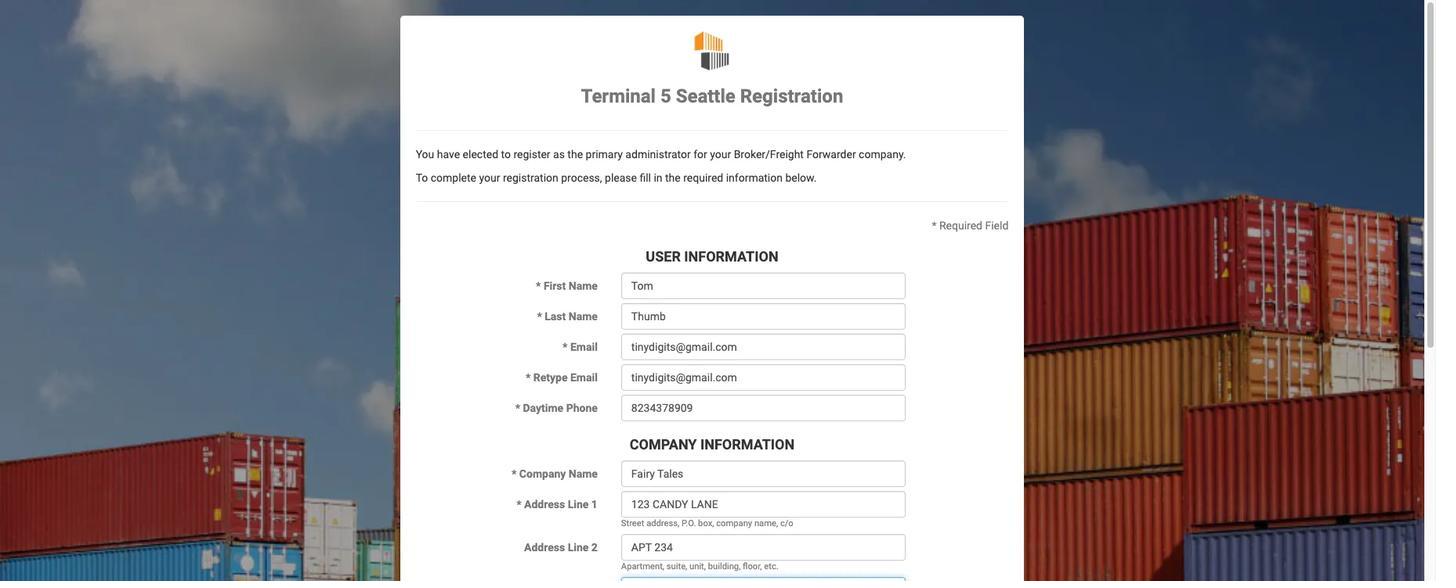 Task type: describe. For each thing, give the bounding box(es) containing it.
company
[[716, 519, 752, 529]]

2 line from the top
[[568, 541, 589, 554]]

you
[[416, 148, 434, 161]]

information for user information
[[684, 249, 779, 265]]

primary
[[586, 148, 623, 161]]

elected
[[463, 148, 498, 161]]

* for * required field
[[932, 220, 937, 232]]

to
[[416, 172, 428, 184]]

fill
[[640, 172, 651, 184]]

daytime
[[523, 402, 563, 415]]

suite,
[[667, 562, 687, 572]]

registration
[[740, 85, 843, 107]]

2 address from the top
[[524, 541, 565, 554]]

* Daytime Phone text field
[[621, 395, 906, 422]]

seattle
[[676, 85, 736, 107]]

terminal
[[581, 85, 656, 107]]

please
[[605, 172, 637, 184]]

have
[[437, 148, 460, 161]]

company information
[[630, 437, 795, 453]]

first
[[544, 280, 566, 292]]

register
[[513, 148, 551, 161]]

name for * first name
[[569, 280, 598, 292]]

street address, p.o. box, company name, c/o
[[621, 519, 794, 529]]

1 horizontal spatial company
[[630, 437, 697, 453]]

1
[[591, 498, 598, 511]]

address,
[[647, 519, 680, 529]]

* Last Name text field
[[621, 303, 906, 330]]

* address line 1
[[516, 498, 598, 511]]

1 line from the top
[[568, 498, 589, 511]]

Address Line 2 text field
[[621, 534, 906, 561]]

* Company Name text field
[[621, 461, 906, 487]]

* company name
[[512, 468, 598, 480]]

phone
[[566, 402, 598, 415]]

0 vertical spatial the
[[568, 148, 583, 161]]

street
[[621, 519, 644, 529]]

required
[[683, 172, 723, 184]]

* retype email
[[526, 372, 598, 384]]

company.
[[859, 148, 906, 161]]

* for * company name
[[512, 468, 517, 480]]

1 horizontal spatial your
[[710, 148, 731, 161]]

unit,
[[690, 562, 706, 572]]

name,
[[754, 519, 778, 529]]



Task type: vqa. For each thing, say whether or not it's contained in the screenshot.
Email
yes



Task type: locate. For each thing, give the bounding box(es) containing it.
2 name from the top
[[569, 310, 598, 323]]

* left retype
[[526, 372, 531, 384]]

name up 1
[[569, 468, 598, 480]]

forwarder
[[807, 148, 856, 161]]

apartment,
[[621, 562, 664, 572]]

etc.
[[764, 562, 779, 572]]

* for * daytime phone
[[515, 402, 520, 415]]

* First Name text field
[[621, 273, 906, 299]]

0 vertical spatial address
[[524, 498, 565, 511]]

* down * last name
[[563, 341, 568, 354]]

line left 2
[[568, 541, 589, 554]]

process,
[[561, 172, 602, 184]]

required
[[939, 220, 983, 232]]

1 email from the top
[[570, 341, 598, 354]]

* required field
[[932, 220, 1009, 232]]

* left required
[[932, 220, 937, 232]]

0 vertical spatial name
[[569, 280, 598, 292]]

box,
[[698, 519, 714, 529]]

1 vertical spatial the
[[665, 172, 681, 184]]

the right in
[[665, 172, 681, 184]]

0 horizontal spatial the
[[568, 148, 583, 161]]

broker/freight
[[734, 148, 804, 161]]

* first name
[[536, 280, 598, 292]]

field
[[985, 220, 1009, 232]]

* up * address line 1
[[512, 468, 517, 480]]

complete
[[431, 172, 476, 184]]

administrator
[[626, 148, 691, 161]]

in
[[654, 172, 663, 184]]

registration
[[503, 172, 558, 184]]

name right last
[[569, 310, 598, 323]]

1 horizontal spatial the
[[665, 172, 681, 184]]

1 vertical spatial email
[[570, 372, 598, 384]]

2 vertical spatial name
[[569, 468, 598, 480]]

* Address Line 1 text field
[[621, 491, 906, 518]]

last
[[545, 310, 566, 323]]

address down * address line 1
[[524, 541, 565, 554]]

the
[[568, 148, 583, 161], [665, 172, 681, 184]]

name right first
[[569, 280, 598, 292]]

building,
[[708, 562, 741, 572]]

0 vertical spatial email
[[570, 341, 598, 354]]

information up * company name text field
[[700, 437, 795, 453]]

* last name
[[537, 310, 598, 323]]

* City text field
[[621, 577, 906, 581]]

line left 1
[[568, 498, 589, 511]]

* email
[[563, 341, 598, 354]]

you have elected to register as the primary administrator for your broker/freight forwarder company.
[[416, 148, 906, 161]]

email up phone
[[570, 372, 598, 384]]

the right 'as'
[[568, 148, 583, 161]]

email
[[570, 341, 598, 354], [570, 372, 598, 384]]

* for * email
[[563, 341, 568, 354]]

* for * address line 1
[[516, 498, 521, 511]]

to complete your registration process, please fill in the required information below.
[[416, 172, 817, 184]]

address
[[524, 498, 565, 511], [524, 541, 565, 554]]

0 horizontal spatial company
[[519, 468, 566, 480]]

2
[[591, 541, 598, 554]]

* left last
[[537, 310, 542, 323]]

name for * company name
[[569, 468, 598, 480]]

* left "daytime"
[[515, 402, 520, 415]]

1 vertical spatial line
[[568, 541, 589, 554]]

for
[[694, 148, 707, 161]]

* down * company name
[[516, 498, 521, 511]]

below.
[[785, 172, 817, 184]]

floor,
[[743, 562, 762, 572]]

* left first
[[536, 280, 541, 292]]

company
[[630, 437, 697, 453], [519, 468, 566, 480]]

5
[[660, 85, 671, 107]]

2 email from the top
[[570, 372, 598, 384]]

name
[[569, 280, 598, 292], [569, 310, 598, 323], [569, 468, 598, 480]]

1 address from the top
[[524, 498, 565, 511]]

retype
[[533, 372, 568, 384]]

1 vertical spatial information
[[700, 437, 795, 453]]

0 vertical spatial line
[[568, 498, 589, 511]]

1 vertical spatial company
[[519, 468, 566, 480]]

3 name from the top
[[569, 468, 598, 480]]

* Retype Email text field
[[621, 364, 906, 391]]

0 vertical spatial your
[[710, 148, 731, 161]]

* daytime phone
[[515, 402, 598, 415]]

terminal 5 seattle registration
[[581, 85, 843, 107]]

to
[[501, 148, 511, 161]]

address down * company name
[[524, 498, 565, 511]]

1 vertical spatial name
[[569, 310, 598, 323]]

1 vertical spatial address
[[524, 541, 565, 554]]

name for * last name
[[569, 310, 598, 323]]

*
[[932, 220, 937, 232], [536, 280, 541, 292], [537, 310, 542, 323], [563, 341, 568, 354], [526, 372, 531, 384], [515, 402, 520, 415], [512, 468, 517, 480], [516, 498, 521, 511]]

0 horizontal spatial your
[[479, 172, 500, 184]]

* Email text field
[[621, 334, 906, 361]]

1 vertical spatial your
[[479, 172, 500, 184]]

information for company information
[[700, 437, 795, 453]]

information
[[684, 249, 779, 265], [700, 437, 795, 453]]

p.o.
[[682, 519, 696, 529]]

information
[[726, 172, 783, 184]]

your right for
[[710, 148, 731, 161]]

user information
[[646, 249, 779, 265]]

your down elected
[[479, 172, 500, 184]]

* for * first name
[[536, 280, 541, 292]]

line
[[568, 498, 589, 511], [568, 541, 589, 554]]

address line 2
[[524, 541, 598, 554]]

apartment, suite, unit, building, floor, etc.
[[621, 562, 779, 572]]

user
[[646, 249, 681, 265]]

as
[[553, 148, 565, 161]]

c/o
[[780, 519, 794, 529]]

* for * last name
[[537, 310, 542, 323]]

0 vertical spatial information
[[684, 249, 779, 265]]

information up '* first name' text box
[[684, 249, 779, 265]]

0 vertical spatial company
[[630, 437, 697, 453]]

1 name from the top
[[569, 280, 598, 292]]

your
[[710, 148, 731, 161], [479, 172, 500, 184]]

email down * last name
[[570, 341, 598, 354]]

* for * retype email
[[526, 372, 531, 384]]



